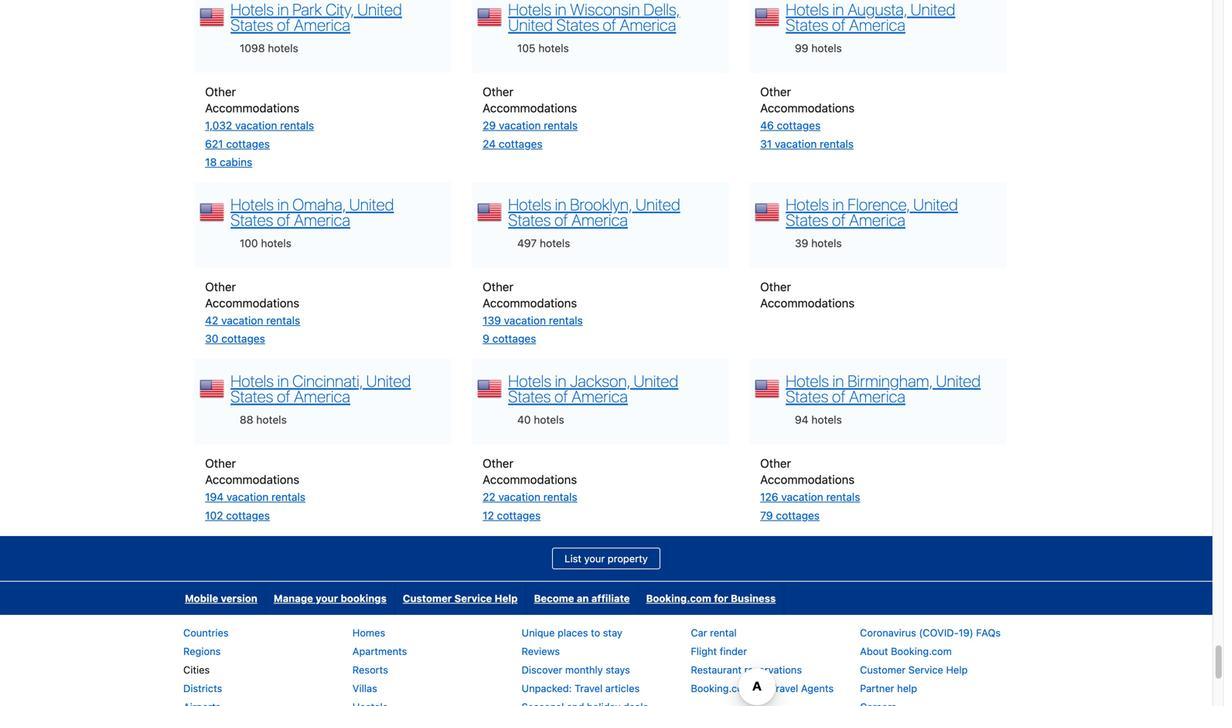 Task type: describe. For each thing, give the bounding box(es) containing it.
help
[[897, 683, 917, 695]]

accommodations for hotels in augusta, united states of america
[[760, 101, 855, 115]]

omaha,
[[292, 195, 346, 214]]

hotels inside hotels in park city, united states of america 1098 hotels
[[268, 42, 298, 55]]

states for hotels in cincinnati, united states of america
[[231, 387, 273, 406]]

hotels in jackson, united states of america link
[[508, 372, 678, 406]]

become
[[534, 593, 574, 605]]

hotels in birmingham, united states of america link
[[786, 372, 981, 406]]

126 vacation rentals link
[[760, 491, 860, 504]]

hotels in jackson, united states of america 40 hotels
[[508, 372, 678, 426]]

united inside hotels in wisconsin dells, united states of america 105 hotels
[[508, 15, 553, 34]]

0 vertical spatial for
[[714, 593, 728, 605]]

vacation for hotels in wisconsin dells, united states of america
[[499, 119, 541, 132]]

villas link
[[352, 683, 377, 695]]

discover
[[522, 665, 562, 676]]

42
[[205, 314, 218, 327]]

22
[[483, 491, 496, 504]]

(covid-
[[919, 628, 959, 639]]

621
[[205, 138, 223, 150]]

0 horizontal spatial service
[[454, 593, 492, 605]]

vacation for hotels in jackson, united states of america
[[498, 491, 541, 504]]

accommodations down 39
[[760, 296, 855, 310]]

29 vacation rentals link
[[483, 119, 578, 132]]

countries link
[[183, 628, 229, 639]]

version
[[221, 593, 257, 605]]

hotels for hotels in wisconsin dells, united states of america
[[508, 0, 551, 19]]

hotels in brooklyn, united states of america link
[[508, 195, 680, 230]]

unpacked:
[[522, 683, 572, 695]]

to
[[591, 628, 600, 639]]

other accommodations 42 vacation rentals 30 cottages
[[205, 280, 300, 345]]

cottages for hotels in jackson, united states of america
[[497, 509, 541, 522]]

rentals inside other accommodations 46 cottages 31 vacation rentals
[[820, 138, 854, 150]]

districts link
[[183, 683, 222, 695]]

america inside hotels in wisconsin dells, united states of america 105 hotels
[[620, 15, 676, 34]]

126
[[760, 491, 778, 504]]

list your property link
[[552, 548, 660, 570]]

coronavirus (covid-19) faqs link
[[860, 628, 1001, 639]]

list your property
[[565, 553, 648, 565]]

america for hotels in omaha, united states of america
[[294, 210, 350, 230]]

booking.com inside coronavirus (covid-19) faqs about booking.com customer service help partner help
[[891, 646, 952, 658]]

accommodations for hotels in birmingham, united states of america
[[760, 473, 855, 487]]

other for hotels in cincinnati, united states of america
[[205, 457, 236, 471]]

in for florence,
[[833, 195, 844, 214]]

customer inside coronavirus (covid-19) faqs about booking.com customer service help partner help
[[860, 665, 906, 676]]

property
[[608, 553, 648, 565]]

rentals for hotels in wisconsin dells, united states of america
[[544, 119, 578, 132]]

of for hotels in cincinnati, united states of america
[[277, 387, 290, 406]]

9
[[483, 333, 489, 345]]

flight
[[691, 646, 717, 658]]

other inside other accommodations
[[760, 280, 791, 294]]

restaurant
[[691, 665, 742, 676]]

villas
[[352, 683, 377, 695]]

rentals for hotels in park city, united states of america
[[280, 119, 314, 132]]

other for hotels in augusta, united states of america
[[760, 85, 791, 99]]

hotels in florence, united states of america 39 hotels
[[786, 195, 958, 250]]

states for hotels in augusta, united states of america
[[786, 15, 829, 34]]

105
[[517, 42, 536, 55]]

other accommodations 126 vacation rentals 79 cottages
[[760, 457, 860, 522]]

cabins
[[220, 156, 252, 169]]

hotels for hotels in omaha, united states of america
[[261, 237, 291, 250]]

hotels in birmingham, united states of america 94 hotels
[[786, 372, 981, 426]]

24 cottages link
[[483, 138, 543, 150]]

agents
[[801, 683, 834, 695]]

hotels inside hotels in wisconsin dells, united states of america 105 hotels
[[538, 42, 569, 55]]

states inside hotels in park city, united states of america 1098 hotels
[[231, 15, 273, 34]]

articles
[[605, 683, 640, 695]]

139 vacation rentals link
[[483, 314, 583, 327]]

manage
[[274, 593, 313, 605]]

hotels in wisconsin dells, united states of america 105 hotels
[[508, 0, 680, 55]]

service inside coronavirus (covid-19) faqs about booking.com customer service help partner help
[[909, 665, 943, 676]]

your for list
[[584, 553, 605, 565]]

restaurant reservations link
[[691, 665, 802, 676]]

regions link
[[183, 646, 221, 658]]

car rental flight finder restaurant reservations booking.com for travel agents
[[691, 628, 834, 695]]

car rental link
[[691, 628, 737, 639]]

booking.com for business link
[[638, 582, 784, 616]]

12
[[483, 509, 494, 522]]

hotels for hotels in birmingham, united states of america
[[812, 414, 842, 426]]

cottages inside other accommodations 46 cottages 31 vacation rentals
[[777, 119, 821, 132]]

florence,
[[848, 195, 910, 214]]

rental
[[710, 628, 737, 639]]

become an affiliate link
[[526, 582, 638, 616]]

reviews link
[[522, 646, 560, 658]]

your for manage
[[316, 593, 338, 605]]

cottages for hotels in omaha, united states of america
[[221, 333, 265, 345]]

hotels for hotels in park city, united states of america
[[231, 0, 274, 19]]

hotels for hotels in cincinnati, united states of america
[[256, 414, 287, 426]]

booking.com inside navigation
[[646, 593, 711, 605]]

102
[[205, 509, 223, 522]]

rentals for hotels in brooklyn, united states of america
[[549, 314, 583, 327]]

flight finder link
[[691, 646, 747, 658]]

countries
[[183, 628, 229, 639]]

of for hotels in omaha, united states of america
[[277, 210, 290, 230]]

vacation for hotels in brooklyn, united states of america
[[504, 314, 546, 327]]

states for hotels in florence, united states of america
[[786, 210, 829, 230]]

manage your bookings
[[274, 593, 387, 605]]

augusta,
[[848, 0, 907, 19]]

of for hotels in birmingham, united states of america
[[832, 387, 846, 406]]

places
[[558, 628, 588, 639]]

states for hotels in birmingham, united states of america
[[786, 387, 829, 406]]

city,
[[326, 0, 354, 19]]

hotels for hotels in brooklyn, united states of america
[[508, 195, 551, 214]]

194
[[205, 491, 224, 504]]

1098
[[240, 42, 265, 55]]

of for hotels in jackson, united states of america
[[554, 387, 568, 406]]

other accommodations 46 cottages 31 vacation rentals
[[760, 85, 855, 150]]

hotels for hotels in brooklyn, united states of america
[[540, 237, 570, 250]]

vacation for hotels in omaha, united states of america
[[221, 314, 263, 327]]

stays
[[606, 665, 630, 676]]

discover monthly stays link
[[522, 665, 630, 676]]

hotels in cincinnati, united states of america link
[[231, 372, 411, 406]]

other accommodations 139 vacation rentals 9 cottages
[[483, 280, 583, 345]]

customer service help
[[403, 593, 518, 605]]

hotels for hotels in jackson, united states of america
[[508, 372, 551, 391]]

accommodations for hotels in wisconsin dells, united states of america
[[483, 101, 577, 115]]

states for hotels in omaha, united states of america
[[231, 210, 273, 230]]

united for hotels in augusta, united states of america
[[911, 0, 955, 19]]

other for hotels in omaha, united states of america
[[205, 280, 236, 294]]

other for hotels in park city, united states of america
[[205, 85, 236, 99]]

hotels for hotels in florence, united states of america
[[786, 195, 829, 214]]

unique places to stay reviews discover monthly stays unpacked: travel articles
[[522, 628, 640, 695]]

22 vacation rentals link
[[483, 491, 577, 504]]

other accommodations 22 vacation rentals 12 cottages
[[483, 457, 577, 522]]

29
[[483, 119, 496, 132]]

states for hotels in jackson, united states of america
[[508, 387, 551, 406]]

navigation containing mobile version
[[177, 582, 784, 616]]

other accommodations 194 vacation rentals 102 cottages
[[205, 457, 306, 522]]

stay
[[603, 628, 622, 639]]

list
[[565, 553, 582, 565]]

hotels for hotels in omaha, united states of america
[[231, 195, 274, 214]]

coronavirus (covid-19) faqs about booking.com customer service help partner help
[[860, 628, 1001, 695]]

mobile
[[185, 593, 218, 605]]

94
[[795, 414, 809, 426]]

1,032
[[205, 119, 232, 132]]

faqs
[[976, 628, 1001, 639]]



Task type: vqa. For each thing, say whether or not it's contained in the screenshot.


Task type: locate. For each thing, give the bounding box(es) containing it.
cottages for hotels in cincinnati, united states of america
[[226, 509, 270, 522]]

hotels in augusta, united states of america link
[[786, 0, 955, 34]]

1 horizontal spatial for
[[755, 683, 768, 695]]

accommodations inside other accommodations 42 vacation rentals 30 cottages
[[205, 296, 299, 310]]

america inside hotels in jackson, united states of america 40 hotels
[[572, 387, 628, 406]]

cottages inside other accommodations 194 vacation rentals 102 cottages
[[226, 509, 270, 522]]

accommodations inside other accommodations 126 vacation rentals 79 cottages
[[760, 473, 855, 487]]

vacation inside other accommodations 139 vacation rentals 9 cottages
[[504, 314, 546, 327]]

cottages down 1,032 vacation rentals link
[[226, 138, 270, 150]]

states inside hotels in brooklyn, united states of america 497 hotels
[[508, 210, 551, 230]]

of for hotels in florence, united states of america
[[832, 210, 846, 230]]

help left the become at the left bottom of page
[[495, 593, 518, 605]]

cottages down 139 vacation rentals link
[[492, 333, 536, 345]]

of left cincinnati,
[[277, 387, 290, 406]]

79 cottages link
[[760, 509, 820, 522]]

in
[[277, 0, 289, 19], [555, 0, 567, 19], [833, 0, 844, 19], [277, 195, 289, 214], [555, 195, 567, 214], [833, 195, 844, 214], [277, 372, 289, 391], [555, 372, 567, 391], [833, 372, 844, 391]]

of inside hotels in birmingham, united states of america 94 hotels
[[832, 387, 846, 406]]

hotels in park city, united states of america link
[[231, 0, 402, 34]]

accommodations for hotels in brooklyn, united states of america
[[483, 296, 577, 310]]

other for hotels in birmingham, united states of america
[[760, 457, 791, 471]]

in left wisconsin
[[555, 0, 567, 19]]

39
[[795, 237, 808, 250]]

united inside hotels in park city, united states of america 1098 hotels
[[357, 0, 402, 19]]

vacation up 102 cottages link
[[227, 491, 269, 504]]

accommodations inside other accommodations 22 vacation rentals 12 cottages
[[483, 473, 577, 487]]

0 vertical spatial help
[[495, 593, 518, 605]]

1 vertical spatial booking.com
[[891, 646, 952, 658]]

states inside hotels in wisconsin dells, united states of america 105 hotels
[[557, 15, 599, 34]]

booking.com inside car rental flight finder restaurant reservations booking.com for travel agents
[[691, 683, 752, 695]]

jackson,
[[570, 372, 630, 391]]

of left dells,
[[603, 15, 616, 34]]

cottages down 29 vacation rentals link
[[499, 138, 543, 150]]

cottages inside other accommodations 29 vacation rentals 24 cottages
[[499, 138, 543, 150]]

in left florence,
[[833, 195, 844, 214]]

united for hotels in jackson, united states of america
[[634, 372, 678, 391]]

united inside hotels in augusta, united states of america 99 hotels
[[911, 0, 955, 19]]

rentals for hotels in jackson, united states of america
[[543, 491, 577, 504]]

in for birmingham,
[[833, 372, 844, 391]]

in for augusta,
[[833, 0, 844, 19]]

46 cottages link
[[760, 119, 821, 132]]

in for cincinnati,
[[277, 372, 289, 391]]

0 horizontal spatial travel
[[575, 683, 603, 695]]

states inside hotels in omaha, united states of america 100 hotels
[[231, 210, 273, 230]]

monthly
[[565, 665, 603, 676]]

vacation up 79 cottages link
[[781, 491, 823, 504]]

9 cottages link
[[483, 333, 536, 345]]

united right omaha,
[[349, 195, 394, 214]]

manage your bookings link
[[266, 582, 394, 616]]

0 vertical spatial customer service help link
[[395, 582, 526, 616]]

vacation up 30 cottages link
[[221, 314, 263, 327]]

hotels up 39
[[786, 195, 829, 214]]

america inside hotels in birmingham, united states of america 94 hotels
[[849, 387, 906, 406]]

of inside hotels in park city, united states of america 1098 hotels
[[277, 15, 290, 34]]

in for brooklyn,
[[555, 195, 567, 214]]

vacation inside other accommodations 42 vacation rentals 30 cottages
[[221, 314, 263, 327]]

cottages down 194 vacation rentals link
[[226, 509, 270, 522]]

of for hotels in augusta, united states of america
[[832, 15, 846, 34]]

30 cottages link
[[205, 333, 265, 345]]

cottages inside other accommodations 42 vacation rentals 30 cottages
[[221, 333, 265, 345]]

accommodations inside other accommodations 194 vacation rentals 102 cottages
[[205, 473, 299, 487]]

0 horizontal spatial customer service help link
[[395, 582, 526, 616]]

other for hotels in brooklyn, united states of america
[[483, 280, 514, 294]]

hotels for hotels in florence, united states of america
[[811, 237, 842, 250]]

0 vertical spatial booking.com
[[646, 593, 711, 605]]

rentals inside other accommodations 29 vacation rentals 24 cottages
[[544, 119, 578, 132]]

states inside hotels in florence, united states of america 39 hotels
[[786, 210, 829, 230]]

hotels right 99
[[811, 42, 842, 55]]

hotels inside hotels in augusta, united states of america 99 hotels
[[811, 42, 842, 55]]

102 cottages link
[[205, 509, 270, 522]]

of
[[277, 15, 290, 34], [603, 15, 616, 34], [832, 15, 846, 34], [277, 210, 290, 230], [554, 210, 568, 230], [832, 210, 846, 230], [277, 387, 290, 406], [554, 387, 568, 406], [832, 387, 846, 406]]

car
[[691, 628, 707, 639]]

america inside hotels in park city, united states of america 1098 hotels
[[294, 15, 350, 34]]

1 vertical spatial help
[[946, 665, 968, 676]]

accommodations up 22 vacation rentals link on the bottom left of the page
[[483, 473, 577, 487]]

reservations
[[744, 665, 802, 676]]

of left augusta,
[[832, 15, 846, 34]]

cottages down the 126 vacation rentals 'link'
[[776, 509, 820, 522]]

rentals
[[280, 119, 314, 132], [544, 119, 578, 132], [820, 138, 854, 150], [266, 314, 300, 327], [549, 314, 583, 327], [272, 491, 306, 504], [543, 491, 577, 504], [826, 491, 860, 504]]

of left 'park'
[[277, 15, 290, 34]]

accommodations inside other accommodations 1,032 vacation rentals 621 cottages 18 cabins
[[205, 101, 299, 115]]

states for hotels in brooklyn, united states of america
[[508, 210, 551, 230]]

of left florence,
[[832, 210, 846, 230]]

hotels for hotels in cincinnati, united states of america
[[231, 372, 274, 391]]

40
[[517, 414, 531, 426]]

rentals inside other accommodations 139 vacation rentals 9 cottages
[[549, 314, 583, 327]]

vacation inside other accommodations 29 vacation rentals 24 cottages
[[499, 119, 541, 132]]

hotels inside hotels in cincinnati, united states of america 88 hotels
[[231, 372, 274, 391]]

1 horizontal spatial service
[[909, 665, 943, 676]]

accommodations up 194 vacation rentals link
[[205, 473, 299, 487]]

hotels up 99
[[786, 0, 829, 19]]

united right birmingham,
[[936, 372, 981, 391]]

accommodations up the 126 vacation rentals 'link'
[[760, 473, 855, 487]]

united for hotels in omaha, united states of america
[[349, 195, 394, 214]]

hotels up 100
[[231, 195, 274, 214]]

other accommodations 1,032 vacation rentals 621 cottages 18 cabins
[[205, 85, 314, 169]]

america for hotels in florence, united states of america
[[849, 210, 906, 230]]

vacation inside other accommodations 22 vacation rentals 12 cottages
[[498, 491, 541, 504]]

accommodations for hotels in omaha, united states of america
[[205, 296, 299, 310]]

in left jackson,
[[555, 372, 567, 391]]

cottages inside other accommodations 1,032 vacation rentals 621 cottages 18 cabins
[[226, 138, 270, 150]]

in inside hotels in augusta, united states of america 99 hotels
[[833, 0, 844, 19]]

america
[[294, 15, 350, 34], [620, 15, 676, 34], [849, 15, 906, 34], [294, 210, 350, 230], [572, 210, 628, 230], [849, 210, 906, 230], [294, 387, 350, 406], [572, 387, 628, 406], [849, 387, 906, 406]]

united for hotels in florence, united states of america
[[913, 195, 958, 214]]

reviews
[[522, 646, 560, 658]]

other for hotels in jackson, united states of america
[[483, 457, 514, 471]]

hotels
[[268, 42, 298, 55], [538, 42, 569, 55], [811, 42, 842, 55], [261, 237, 291, 250], [540, 237, 570, 250], [811, 237, 842, 250], [256, 414, 287, 426], [534, 414, 564, 426], [812, 414, 842, 426]]

in for park
[[277, 0, 289, 19]]

states inside hotels in augusta, united states of america 99 hotels
[[786, 15, 829, 34]]

hotels right 105
[[538, 42, 569, 55]]

for
[[714, 593, 728, 605], [755, 683, 768, 695]]

booking.com for business
[[646, 593, 776, 605]]

states inside hotels in jackson, united states of america 40 hotels
[[508, 387, 551, 406]]

in left omaha,
[[277, 195, 289, 214]]

travel inside "unique places to stay reviews discover monthly stays unpacked: travel articles"
[[575, 683, 603, 695]]

cottages for hotels in park city, united states of america
[[226, 138, 270, 150]]

help down '19)'
[[946, 665, 968, 676]]

in left 'park'
[[277, 0, 289, 19]]

42 vacation rentals link
[[205, 314, 300, 327]]

booking.com up car
[[646, 593, 711, 605]]

coronavirus
[[860, 628, 916, 639]]

1 horizontal spatial help
[[946, 665, 968, 676]]

accommodations for hotels in jackson, united states of america
[[483, 473, 577, 487]]

1 vertical spatial service
[[909, 665, 943, 676]]

of inside hotels in augusta, united states of america 99 hotels
[[832, 15, 846, 34]]

booking.com down restaurant
[[691, 683, 752, 695]]

navigation
[[177, 582, 784, 616]]

of inside hotels in omaha, united states of america 100 hotels
[[277, 210, 290, 230]]

dells,
[[644, 0, 680, 19]]

america inside hotels in omaha, united states of america 100 hotels
[[294, 210, 350, 230]]

partner help link
[[860, 683, 917, 695]]

1 horizontal spatial travel
[[770, 683, 798, 695]]

in for wisconsin
[[555, 0, 567, 19]]

united right city,
[[357, 0, 402, 19]]

100
[[240, 237, 258, 250]]

vacation inside other accommodations 194 vacation rentals 102 cottages
[[227, 491, 269, 504]]

31
[[760, 138, 772, 150]]

united for hotels in birmingham, united states of america
[[936, 372, 981, 391]]

hotels right 88
[[256, 414, 287, 426]]

in inside hotels in brooklyn, united states of america 497 hotels
[[555, 195, 567, 214]]

accommodations up the 46 cottages link
[[760, 101, 855, 115]]

vacation for hotels in park city, united states of america
[[235, 119, 277, 132]]

hotels in brooklyn, united states of america 497 hotels
[[508, 195, 680, 250]]

vacation for hotels in birmingham, united states of america
[[781, 491, 823, 504]]

customer up partner
[[860, 665, 906, 676]]

cities link
[[183, 665, 210, 676]]

customer service help link
[[395, 582, 526, 616], [860, 665, 968, 676]]

0 vertical spatial service
[[454, 593, 492, 605]]

0 horizontal spatial help
[[495, 593, 518, 605]]

0 horizontal spatial your
[[316, 593, 338, 605]]

united right cincinnati,
[[366, 372, 411, 391]]

hotels inside hotels in augusta, united states of america 99 hotels
[[786, 0, 829, 19]]

america for hotels in augusta, united states of america
[[849, 15, 906, 34]]

customer inside customer service help link
[[403, 593, 452, 605]]

hotels inside hotels in brooklyn, united states of america 497 hotels
[[540, 237, 570, 250]]

hotels in wisconsin dells, united states of america link
[[508, 0, 680, 34]]

18
[[205, 156, 217, 169]]

1 vertical spatial for
[[755, 683, 768, 695]]

resorts
[[352, 665, 388, 676]]

america inside hotels in florence, united states of america 39 hotels
[[849, 210, 906, 230]]

rentals for hotels in birmingham, united states of america
[[826, 491, 860, 504]]

of for hotels in brooklyn, united states of america
[[554, 210, 568, 230]]

other inside other accommodations 42 vacation rentals 30 cottages
[[205, 280, 236, 294]]

0 vertical spatial your
[[584, 553, 605, 565]]

in inside hotels in park city, united states of america 1098 hotels
[[277, 0, 289, 19]]

hotels inside hotels in birmingham, united states of america 94 hotels
[[812, 414, 842, 426]]

other inside other accommodations 126 vacation rentals 79 cottages
[[760, 457, 791, 471]]

hotels right 40
[[534, 414, 564, 426]]

regions
[[183, 646, 221, 658]]

united for hotels in cincinnati, united states of america
[[366, 372, 411, 391]]

bookings
[[341, 593, 387, 605]]

hotels for hotels in birmingham, united states of america
[[786, 372, 829, 391]]

of inside hotels in brooklyn, united states of america 497 hotels
[[554, 210, 568, 230]]

cottages inside other accommodations 126 vacation rentals 79 cottages
[[776, 509, 820, 522]]

united inside hotels in cincinnati, united states of america 88 hotels
[[366, 372, 411, 391]]

vacation up 24 cottages link
[[499, 119, 541, 132]]

accommodations
[[205, 101, 299, 115], [483, 101, 577, 115], [760, 101, 855, 115], [205, 296, 299, 310], [483, 296, 577, 310], [760, 296, 855, 310], [205, 473, 299, 487], [483, 473, 577, 487], [760, 473, 855, 487]]

customer right bookings
[[403, 593, 452, 605]]

hotels in cincinnati, united states of america 88 hotels
[[231, 372, 411, 426]]

2 vertical spatial booking.com
[[691, 683, 752, 695]]

in inside hotels in cincinnati, united states of america 88 hotels
[[277, 372, 289, 391]]

accommodations up 29 vacation rentals link
[[483, 101, 577, 115]]

0 horizontal spatial customer
[[403, 593, 452, 605]]

hotels up 1098
[[231, 0, 274, 19]]

cottages down 22 vacation rentals link on the bottom left of the page
[[497, 509, 541, 522]]

vacation inside other accommodations 1,032 vacation rentals 621 cottages 18 cabins
[[235, 119, 277, 132]]

travel down reservations
[[770, 683, 798, 695]]

hotels in omaha, united states of america 100 hotels
[[231, 195, 394, 250]]

other inside other accommodations 29 vacation rentals 24 cottages
[[483, 85, 514, 99]]

1 horizontal spatial customer service help link
[[860, 665, 968, 676]]

vacation inside other accommodations 46 cottages 31 vacation rentals
[[775, 138, 817, 150]]

accommodations inside other accommodations 139 vacation rentals 9 cottages
[[483, 296, 577, 310]]

in inside hotels in wisconsin dells, united states of america 105 hotels
[[555, 0, 567, 19]]

hotels for hotels in jackson, united states of america
[[534, 414, 564, 426]]

1 horizontal spatial customer
[[860, 665, 906, 676]]

hotels inside hotels in wisconsin dells, united states of america 105 hotels
[[508, 0, 551, 19]]

194 vacation rentals link
[[205, 491, 306, 504]]

accommodations for hotels in park city, united states of america
[[205, 101, 299, 115]]

united right brooklyn,
[[636, 195, 680, 214]]

rentals for hotels in omaha, united states of america
[[266, 314, 300, 327]]

31 vacation rentals link
[[760, 138, 854, 150]]

19)
[[959, 628, 973, 639]]

hotels inside hotels in jackson, united states of america 40 hotels
[[508, 372, 551, 391]]

your right list
[[584, 553, 605, 565]]

for down reservations
[[755, 683, 768, 695]]

districts
[[183, 683, 222, 695]]

1,032 vacation rentals link
[[205, 119, 314, 132]]

hotels up 40
[[508, 372, 551, 391]]

46
[[760, 119, 774, 132]]

your right manage
[[316, 593, 338, 605]]

for inside car rental flight finder restaurant reservations booking.com for travel agents
[[755, 683, 768, 695]]

hotels inside hotels in brooklyn, united states of america 497 hotels
[[508, 195, 551, 214]]

1 vertical spatial your
[[316, 593, 338, 605]]

vacation up 12 cottages link
[[498, 491, 541, 504]]

united for hotels in brooklyn, united states of america
[[636, 195, 680, 214]]

other inside other accommodations 46 cottages 31 vacation rentals
[[760, 85, 791, 99]]

customer
[[403, 593, 452, 605], [860, 665, 906, 676]]

hotels in omaha, united states of america link
[[231, 195, 394, 230]]

in left cincinnati,
[[277, 372, 289, 391]]

hotels inside hotels in park city, united states of america 1098 hotels
[[231, 0, 274, 19]]

cottages inside other accommodations 139 vacation rentals 9 cottages
[[492, 333, 536, 345]]

states inside hotels in cincinnati, united states of america 88 hotels
[[231, 387, 273, 406]]

in inside hotels in omaha, united states of america 100 hotels
[[277, 195, 289, 214]]

hotels right 1098
[[268, 42, 298, 55]]

rentals inside other accommodations 194 vacation rentals 102 cottages
[[272, 491, 306, 504]]

in for omaha,
[[277, 195, 289, 214]]

0 horizontal spatial for
[[714, 593, 728, 605]]

united inside hotels in jackson, united states of america 40 hotels
[[634, 372, 678, 391]]

cottages for hotels in brooklyn, united states of america
[[492, 333, 536, 345]]

1 travel from the left
[[575, 683, 603, 695]]

hotels inside hotels in omaha, united states of america 100 hotels
[[231, 195, 274, 214]]

vacation up 9 cottages link at top left
[[504, 314, 546, 327]]

in for jackson,
[[555, 372, 567, 391]]

customer service help link for become an affiliate
[[395, 582, 526, 616]]

united up 105
[[508, 15, 553, 34]]

hotels inside hotels in omaha, united states of america 100 hotels
[[261, 237, 291, 250]]

america for hotels in brooklyn, united states of america
[[572, 210, 628, 230]]

cottages for hotels in birmingham, united states of america
[[776, 509, 820, 522]]

cottages up 31 vacation rentals link
[[777, 119, 821, 132]]

cottages for hotels in wisconsin dells, united states of america
[[499, 138, 543, 150]]

in left brooklyn,
[[555, 195, 567, 214]]

america for hotels in birmingham, united states of america
[[849, 387, 906, 406]]

united right jackson,
[[634, 372, 678, 391]]

united
[[357, 0, 402, 19], [911, 0, 955, 19], [508, 15, 553, 34], [349, 195, 394, 214], [636, 195, 680, 214], [913, 195, 958, 214], [366, 372, 411, 391], [634, 372, 678, 391], [936, 372, 981, 391]]

hotels inside hotels in jackson, united states of america 40 hotels
[[534, 414, 564, 426]]

in left birmingham,
[[833, 372, 844, 391]]

booking.com down 'coronavirus (covid-19) faqs' link
[[891, 646, 952, 658]]

america for hotels in cincinnati, united states of america
[[294, 387, 350, 406]]

mobile version link
[[177, 582, 265, 616]]

help inside coronavirus (covid-19) faqs about booking.com customer service help partner help
[[946, 665, 968, 676]]

of inside hotels in wisconsin dells, united states of america 105 hotels
[[603, 15, 616, 34]]

in left augusta,
[[833, 0, 844, 19]]

hotels right 39
[[811, 237, 842, 250]]

rentals inside other accommodations 126 vacation rentals 79 cottages
[[826, 491, 860, 504]]

about
[[860, 646, 888, 658]]

accommodations up 42 vacation rentals 'link'
[[205, 296, 299, 310]]

accommodations up 139 vacation rentals link
[[483, 296, 577, 310]]

park
[[292, 0, 322, 19]]

america for hotels in jackson, united states of america
[[572, 387, 628, 406]]

finder
[[720, 646, 747, 658]]

booking.com
[[646, 593, 711, 605], [891, 646, 952, 658], [691, 683, 752, 695]]

about booking.com link
[[860, 646, 952, 658]]

hotels up 94 on the bottom right
[[786, 372, 829, 391]]

of inside hotels in jackson, united states of america 40 hotels
[[554, 387, 568, 406]]

1 vertical spatial customer
[[860, 665, 906, 676]]

of left birmingham,
[[832, 387, 846, 406]]

accommodations for hotels in cincinnati, united states of america
[[205, 473, 299, 487]]

of left omaha,
[[277, 210, 290, 230]]

for left business
[[714, 593, 728, 605]]

wisconsin
[[570, 0, 640, 19]]

travel inside car rental flight finder restaurant reservations booking.com for travel agents
[[770, 683, 798, 695]]

other for hotels in wisconsin dells, united states of america
[[483, 85, 514, 99]]

99
[[795, 42, 809, 55]]

apartments link
[[352, 646, 407, 658]]

hotels
[[231, 0, 274, 19], [508, 0, 551, 19], [786, 0, 829, 19], [231, 195, 274, 214], [508, 195, 551, 214], [786, 195, 829, 214], [231, 372, 274, 391], [508, 372, 551, 391], [786, 372, 829, 391]]

of left brooklyn,
[[554, 210, 568, 230]]

booking.com for travel agents link
[[691, 683, 834, 695]]

hotels right 94 on the bottom right
[[812, 414, 842, 426]]

24
[[483, 138, 496, 150]]

1 vertical spatial customer service help link
[[860, 665, 968, 676]]

other accommodations 29 vacation rentals 24 cottages
[[483, 85, 578, 150]]

hotels right 497
[[540, 237, 570, 250]]

vacation down the 46 cottages link
[[775, 138, 817, 150]]

rentals for hotels in cincinnati, united states of america
[[272, 491, 306, 504]]

139
[[483, 314, 501, 327]]

vacation up 621 cottages 'link'
[[235, 119, 277, 132]]

resorts link
[[352, 665, 388, 676]]

travel down monthly
[[575, 683, 603, 695]]

hotels up 497
[[508, 195, 551, 214]]

2 travel from the left
[[770, 683, 798, 695]]

customer service help link for partner help
[[860, 665, 968, 676]]

vacation for hotels in cincinnati, united states of america
[[227, 491, 269, 504]]

hotels up 105
[[508, 0, 551, 19]]

hotels inside hotels in birmingham, united states of america 94 hotels
[[786, 372, 829, 391]]

rentals inside other accommodations 1,032 vacation rentals 621 cottages 18 cabins
[[280, 119, 314, 132]]

hotels right 100
[[261, 237, 291, 250]]

1 horizontal spatial your
[[584, 553, 605, 565]]

hotels up 88
[[231, 372, 274, 391]]

hotels in florence, united states of america link
[[786, 195, 958, 230]]

countries regions cities districts
[[183, 628, 229, 695]]

service
[[454, 593, 492, 605], [909, 665, 943, 676]]

0 vertical spatial customer
[[403, 593, 452, 605]]

other inside other accommodations 1,032 vacation rentals 621 cottages 18 cabins
[[205, 85, 236, 99]]

rentals inside other accommodations 22 vacation rentals 12 cottages
[[543, 491, 577, 504]]

accommodations up 1,032 vacation rentals link
[[205, 101, 299, 115]]

hotels for hotels in augusta, united states of america
[[811, 42, 842, 55]]

in inside hotels in birmingham, united states of america 94 hotels
[[833, 372, 844, 391]]

hotels for hotels in augusta, united states of america
[[786, 0, 829, 19]]

cottages inside other accommodations 22 vacation rentals 12 cottages
[[497, 509, 541, 522]]

of left jackson,
[[554, 387, 568, 406]]

other
[[205, 85, 236, 99], [483, 85, 514, 99], [760, 85, 791, 99], [205, 280, 236, 294], [483, 280, 514, 294], [760, 280, 791, 294], [205, 457, 236, 471], [483, 457, 514, 471], [760, 457, 791, 471]]

other inside other accommodations 22 vacation rentals 12 cottages
[[483, 457, 514, 471]]

america inside hotels in cincinnati, united states of america 88 hotels
[[294, 387, 350, 406]]

united inside hotels in birmingham, united states of america 94 hotels
[[936, 372, 981, 391]]

help inside customer service help link
[[495, 593, 518, 605]]

cottages
[[777, 119, 821, 132], [226, 138, 270, 150], [499, 138, 543, 150], [221, 333, 265, 345], [492, 333, 536, 345], [226, 509, 270, 522], [497, 509, 541, 522], [776, 509, 820, 522]]

hotels inside hotels in cincinnati, united states of america 88 hotels
[[256, 414, 287, 426]]

in inside hotels in jackson, united states of america 40 hotels
[[555, 372, 567, 391]]

united inside hotels in florence, united states of america 39 hotels
[[913, 195, 958, 214]]

hotels inside hotels in florence, united states of america 39 hotels
[[786, 195, 829, 214]]

united right augusta,
[[911, 0, 955, 19]]

of inside hotels in cincinnati, united states of america 88 hotels
[[277, 387, 290, 406]]

cottages down 42 vacation rentals 'link'
[[221, 333, 265, 345]]

united right florence,
[[913, 195, 958, 214]]



